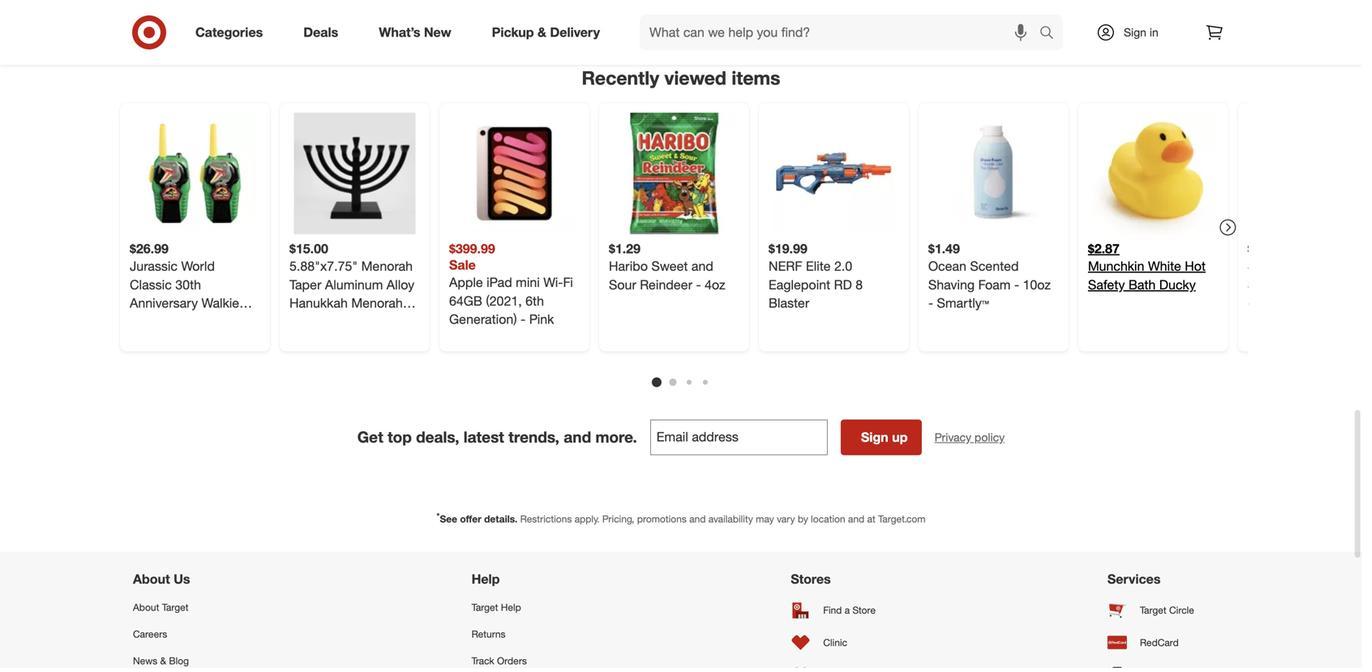 Task type: locate. For each thing, give the bounding box(es) containing it.
pickup & delivery link
[[478, 15, 621, 50]]

$19.99 nerf elite 2.0 eaglepoint rd 8 blaster
[[769, 241, 863, 311]]

careers
[[133, 628, 167, 640]]

blaster
[[769, 295, 810, 311]]

& right pickup
[[538, 24, 547, 40]]

1 horizontal spatial target
[[472, 601, 498, 614]]

track orders
[[472, 655, 527, 667]]

*
[[437, 511, 440, 521]]

- left pink
[[521, 311, 526, 327]]

circle
[[1170, 604, 1195, 616]]

0 horizontal spatial help
[[472, 571, 500, 587]]

menorah up 'alloy'
[[361, 258, 413, 274]]

redcard link
[[1108, 627, 1230, 659]]

sign inside button
[[861, 429, 889, 445]]

deals,
[[416, 428, 459, 446]]

and left at on the right
[[848, 513, 865, 525]]

about up about target
[[133, 571, 170, 587]]

target down us
[[162, 601, 189, 614]]

0 horizontal spatial sign
[[861, 429, 889, 445]]

- inside $399.99 sale apple ipad mini wi-fi 64gb (2021, 6th generation) - pink
[[521, 311, 526, 327]]

1 horizontal spatial &
[[538, 24, 547, 40]]

what's new link
[[365, 15, 472, 50]]

returns link
[[472, 621, 575, 648]]

target for target help
[[472, 601, 498, 614]]

0 vertical spatial menorah
[[361, 258, 413, 274]]

news & blog link
[[133, 648, 255, 668]]

help up "target help"
[[472, 571, 500, 587]]

sign
[[1124, 25, 1147, 39], [861, 429, 889, 445]]

target help
[[472, 601, 521, 614]]

sign up
[[861, 429, 908, 445]]

pickup
[[492, 24, 534, 40]]

clinic
[[824, 637, 848, 649]]

world
[[181, 258, 215, 274]]

1 horizontal spatial help
[[501, 601, 521, 614]]

64gb
[[449, 293, 483, 309]]

pricing,
[[603, 513, 635, 525]]

help up returns link
[[501, 601, 521, 614]]

menorah
[[361, 258, 413, 274], [351, 295, 403, 311]]

0 vertical spatial help
[[472, 571, 500, 587]]

what's
[[379, 24, 420, 40]]

sign in
[[1124, 25, 1159, 39]]

- down the hanukkah
[[326, 314, 331, 330]]

None text field
[[650, 420, 828, 455]]

1 vertical spatial help
[[501, 601, 521, 614]]

1 $1.49 from the left
[[929, 241, 960, 257]]

find
[[824, 604, 842, 616]]

target left circle
[[1140, 604, 1167, 616]]

$1.49 up ocean
[[929, 241, 960, 257]]

munchkin white hot safety bath ducky image
[[1093, 113, 1215, 234]]

target up the returns
[[472, 601, 498, 614]]

target circle link
[[1108, 594, 1230, 627]]

2 $1.49 from the left
[[1248, 241, 1280, 257]]

summertime
[[1248, 258, 1323, 274]]

0 vertical spatial about
[[133, 571, 170, 587]]

2 horizontal spatial target
[[1140, 604, 1167, 616]]

privacy policy link
[[935, 429, 1005, 446]]

help
[[472, 571, 500, 587], [501, 601, 521, 614]]

ocean scented shaving foam - 10oz - smartly™ image
[[933, 113, 1055, 234]]

may
[[756, 513, 774, 525]]

offer
[[460, 513, 482, 525]]

safety
[[1088, 277, 1125, 292]]

(2021,
[[486, 293, 522, 309]]

advertisement region
[[130, 0, 1233, 36]]

eaglepoint
[[769, 277, 831, 292]]

top
[[388, 428, 412, 446]]

$399.99
[[449, 241, 495, 257]]

ipad
[[487, 274, 512, 290]]

and up the 4oz
[[692, 258, 714, 274]]

1 horizontal spatial sign
[[1124, 25, 1147, 39]]

search button
[[1033, 15, 1071, 54]]

spritz™
[[334, 314, 375, 330]]

- left the 4oz
[[696, 277, 701, 292]]

about for about target
[[133, 601, 159, 614]]

about target
[[133, 601, 189, 614]]

-
[[696, 277, 701, 292], [1015, 277, 1020, 292], [929, 295, 934, 311], [521, 311, 526, 327], [326, 314, 331, 330]]

$1.49 inside $1.49 ocean scented shaving foam - 10oz - smartly™
[[929, 241, 960, 257]]

walkie
[[202, 295, 239, 311]]

5.88"x7.75" menorah taper aluminum alloy hanukkah menorah black - spritz™ image
[[294, 113, 416, 234]]

0 horizontal spatial &
[[160, 655, 166, 667]]

recently
[[582, 67, 660, 89]]

talkies
[[130, 314, 168, 330]]

get
[[357, 428, 383, 446]]

0 vertical spatial sign
[[1124, 25, 1147, 39]]

menorah up spritz™
[[351, 295, 403, 311]]

$1.49 inside $1.49 summertime scente
[[1248, 241, 1280, 257]]

anniversary
[[130, 295, 198, 311]]

1 about from the top
[[133, 571, 170, 587]]

by
[[798, 513, 809, 525]]

jurassic
[[130, 258, 178, 274]]

restrictions
[[520, 513, 572, 525]]

1 vertical spatial sign
[[861, 429, 889, 445]]

sign left in
[[1124, 25, 1147, 39]]

what's new
[[379, 24, 451, 40]]

0 horizontal spatial $1.49
[[929, 241, 960, 257]]

sign up button
[[841, 420, 922, 455]]

& left the blog
[[160, 655, 166, 667]]

mini
[[516, 274, 540, 290]]

$1.49 up 'summertime'
[[1248, 241, 1280, 257]]

wi-
[[544, 274, 563, 290]]

1 vertical spatial about
[[133, 601, 159, 614]]

4oz
[[705, 277, 726, 292]]

services
[[1108, 571, 1161, 587]]

target
[[162, 601, 189, 614], [472, 601, 498, 614], [1140, 604, 1167, 616]]

nerf
[[769, 258, 803, 274]]

scente
[[1327, 258, 1363, 274]]

a
[[845, 604, 850, 616]]

0 vertical spatial &
[[538, 24, 547, 40]]

apple ipad mini wi-fi 64gb (2021, 6th generation) - pink image
[[454, 113, 575, 234]]

classic
[[130, 277, 172, 292]]

haribo
[[609, 258, 648, 274]]

sweet
[[652, 258, 688, 274]]

white
[[1148, 258, 1182, 274]]

1 vertical spatial &
[[160, 655, 166, 667]]

deals link
[[290, 15, 359, 50]]

and
[[692, 258, 714, 274], [564, 428, 591, 446], [690, 513, 706, 525], [848, 513, 865, 525]]

hanukkah
[[290, 295, 348, 311]]

privacy policy
[[935, 430, 1005, 444]]

foam
[[979, 277, 1011, 292]]

2 about from the top
[[133, 601, 159, 614]]

1 horizontal spatial $1.49
[[1248, 241, 1280, 257]]

10oz
[[1023, 277, 1051, 292]]

0 horizontal spatial target
[[162, 601, 189, 614]]

&
[[538, 24, 547, 40], [160, 655, 166, 667]]

target inside "link"
[[1140, 604, 1167, 616]]

sign left up at the right bottom
[[861, 429, 889, 445]]

about up careers at the left of the page
[[133, 601, 159, 614]]

availability
[[709, 513, 753, 525]]



Task type: vqa. For each thing, say whether or not it's contained in the screenshot.


Task type: describe. For each thing, give the bounding box(es) containing it.
jurassic world classic 30th anniversary walkie talkies image
[[134, 113, 256, 234]]

$1.29
[[609, 241, 641, 257]]

$26.99
[[130, 241, 169, 257]]

8
[[856, 277, 863, 292]]

munchkin
[[1088, 258, 1145, 274]]

pink
[[529, 311, 554, 327]]

and inside $1.29 haribo sweet and sour reindeer - 4oz
[[692, 258, 714, 274]]

blog
[[169, 655, 189, 667]]

trends,
[[509, 428, 560, 446]]

policy
[[975, 430, 1005, 444]]

find a store link
[[791, 594, 892, 627]]

shaving
[[929, 277, 975, 292]]

elite
[[806, 258, 831, 274]]

- inside $15.00 5.88"x7.75" menorah taper aluminum alloy hanukkah menorah black - spritz™
[[326, 314, 331, 330]]

delivery
[[550, 24, 600, 40]]

hot
[[1185, 258, 1206, 274]]

bath
[[1129, 277, 1156, 292]]

more.
[[596, 428, 637, 446]]

haribo sweet and sour reindeer - 4oz image
[[614, 113, 735, 234]]

stores
[[791, 571, 831, 587]]

$1.49 for $1.49 ocean scented shaving foam - 10oz - smartly™
[[929, 241, 960, 257]]

categories
[[195, 24, 263, 40]]

up
[[892, 429, 908, 445]]

aluminum
[[325, 277, 383, 292]]

$1.49 for $1.49 summertime scente
[[1248, 241, 1280, 257]]

track orders link
[[472, 648, 575, 668]]

fi
[[563, 274, 573, 290]]

$2.87 munchkin white hot safety bath ducky
[[1088, 241, 1206, 292]]

scented
[[970, 258, 1019, 274]]

privacy
[[935, 430, 972, 444]]

us
[[174, 571, 190, 587]]

news
[[133, 655, 158, 667]]

orders
[[497, 655, 527, 667]]

new
[[424, 24, 451, 40]]

$1.29 haribo sweet and sour reindeer - 4oz
[[609, 241, 726, 292]]

see
[[440, 513, 457, 525]]

sign for sign up
[[861, 429, 889, 445]]

$15.00
[[290, 241, 328, 257]]

promotions
[[637, 513, 687, 525]]

clinic link
[[791, 627, 892, 659]]

and left more. at bottom
[[564, 428, 591, 446]]

categories link
[[182, 15, 283, 50]]

- inside $1.29 haribo sweet and sour reindeer - 4oz
[[696, 277, 701, 292]]

- down shaving
[[929, 295, 934, 311]]

nerf elite 2.0 eaglepoint rd 8 blaster image
[[773, 113, 895, 234]]

sponsored
[[1185, 37, 1233, 49]]

& for pickup
[[538, 24, 547, 40]]

apple
[[449, 274, 483, 290]]

and left availability
[[690, 513, 706, 525]]

ocean
[[929, 258, 967, 274]]

target help link
[[472, 594, 575, 621]]

viewed
[[665, 67, 727, 89]]

target circle
[[1140, 604, 1195, 616]]

apply.
[[575, 513, 600, 525]]

1 vertical spatial menorah
[[351, 295, 403, 311]]

30th
[[175, 277, 201, 292]]

about us
[[133, 571, 190, 587]]

sign in link
[[1083, 15, 1184, 50]]

recently viewed items
[[582, 67, 781, 89]]

& for news
[[160, 655, 166, 667]]

items
[[732, 67, 781, 89]]

2.0
[[835, 258, 853, 274]]

track
[[472, 655, 495, 667]]

generation)
[[449, 311, 517, 327]]

reindeer
[[640, 277, 693, 292]]

sale
[[449, 257, 476, 273]]

taper
[[290, 277, 322, 292]]

$1.49 ocean scented shaving foam - 10oz - smartly™
[[929, 241, 1051, 311]]

- left 10oz on the top right
[[1015, 277, 1020, 292]]

store
[[853, 604, 876, 616]]

deals
[[304, 24, 338, 40]]

$15.00 5.88"x7.75" menorah taper aluminum alloy hanukkah menorah black - spritz™
[[290, 241, 415, 330]]

in
[[1150, 25, 1159, 39]]

black
[[290, 314, 322, 330]]

sour
[[609, 277, 637, 292]]

ducky
[[1160, 277, 1196, 292]]

What can we help you find? suggestions appear below search field
[[640, 15, 1044, 50]]

sign for sign in
[[1124, 25, 1147, 39]]

* see offer details. restrictions apply. pricing, promotions and availability may vary by location and at target.com
[[437, 511, 926, 525]]

pickup & delivery
[[492, 24, 600, 40]]

about for about us
[[133, 571, 170, 587]]

location
[[811, 513, 846, 525]]

alloy
[[387, 277, 415, 292]]

target for target circle
[[1140, 604, 1167, 616]]



